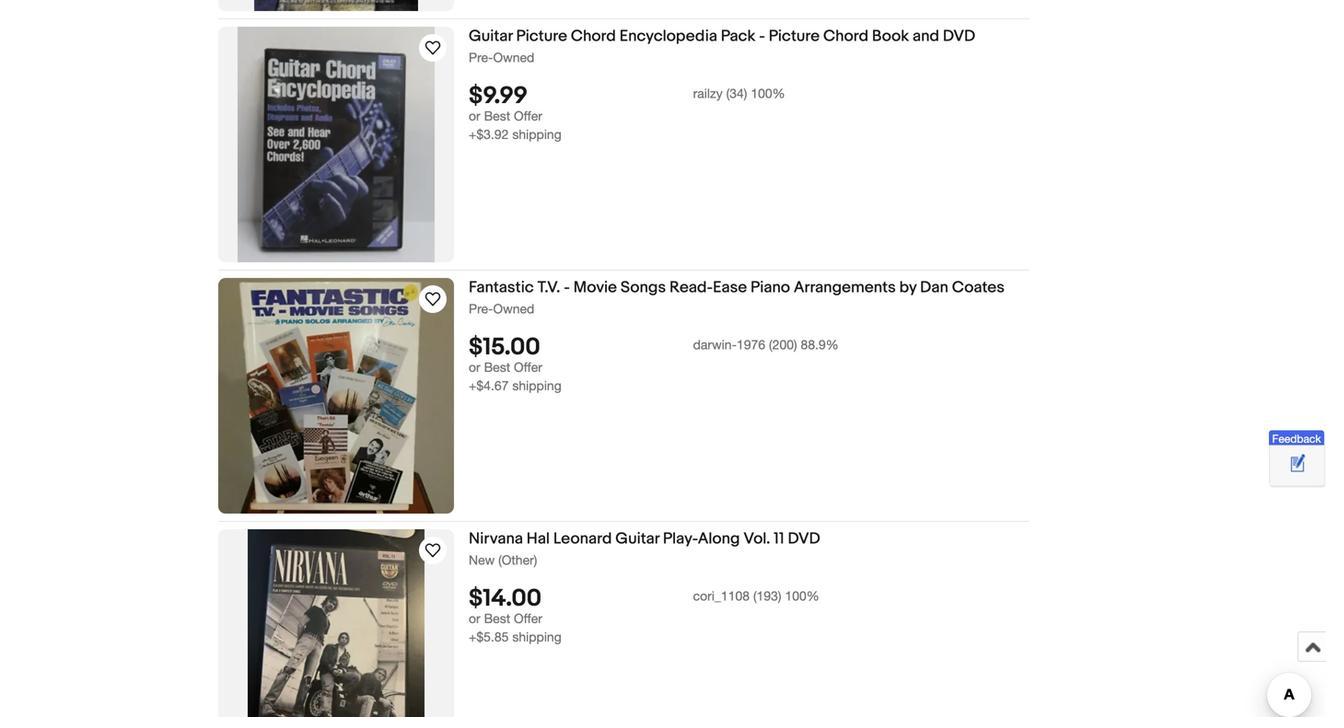 Task type: locate. For each thing, give the bounding box(es) containing it.
1 vertical spatial owned
[[493, 301, 535, 317]]

pre- down fantastic
[[469, 301, 493, 317]]

pre- up $9.99
[[469, 50, 493, 65]]

or for $14.00
[[469, 612, 481, 627]]

vol.
[[744, 530, 771, 549]]

shipping right the +$4.67
[[513, 378, 562, 394]]

offer for $14.00
[[514, 612, 543, 627]]

100%
[[751, 86, 786, 101], [786, 589, 820, 604]]

1 vertical spatial guitar
[[616, 530, 660, 549]]

along
[[698, 530, 740, 549]]

3 best from the top
[[484, 612, 511, 627]]

1 vertical spatial or
[[469, 360, 481, 375]]

shipping right +$3.92
[[513, 127, 562, 142]]

best
[[484, 108, 511, 124], [484, 360, 511, 375], [484, 612, 511, 627]]

guitar left play-
[[616, 530, 660, 549]]

best up +$3.92
[[484, 108, 511, 124]]

2 offer from the top
[[514, 360, 543, 375]]

1 vertical spatial -
[[564, 278, 570, 298]]

0 vertical spatial best
[[484, 108, 511, 124]]

or up +$3.92
[[469, 108, 481, 124]]

picture right pack
[[769, 27, 820, 46]]

nirvana
[[469, 530, 523, 549]]

watch guitar picture chord encyclopedia pack - picture chord book and dvd image
[[422, 37, 444, 59]]

best for $9.99
[[484, 108, 511, 124]]

1 pre- from the top
[[469, 50, 493, 65]]

0 vertical spatial dvd
[[944, 27, 976, 46]]

2 or from the top
[[469, 360, 481, 375]]

feedback
[[1273, 433, 1322, 445]]

2 vertical spatial offer
[[514, 612, 543, 627]]

offer for $9.99
[[514, 108, 543, 124]]

ease
[[713, 278, 748, 298]]

cori_1108
[[694, 589, 750, 604]]

1 horizontal spatial picture
[[769, 27, 820, 46]]

3 offer from the top
[[514, 612, 543, 627]]

fantastic t.v. - movie songs read-ease piano arrangements by dan coates image
[[218, 278, 454, 514]]

or
[[469, 108, 481, 124], [469, 360, 481, 375], [469, 612, 481, 627]]

fantastic t.v. - movie songs read-ease piano arrangements by dan coates heading
[[469, 278, 1005, 298]]

best up +$5.85
[[484, 612, 511, 627]]

best up the +$4.67
[[484, 360, 511, 375]]

- right pack
[[760, 27, 766, 46]]

pre-
[[469, 50, 493, 65], [469, 301, 493, 317]]

guitar picture chord encyclopedia pack - picture chord book and dvd image
[[238, 27, 435, 263]]

0 vertical spatial pre-
[[469, 50, 493, 65]]

1 shipping from the top
[[513, 127, 562, 142]]

chord left book
[[824, 27, 869, 46]]

0 vertical spatial owned
[[493, 50, 535, 65]]

0 horizontal spatial dvd
[[788, 530, 821, 549]]

offer inside cori_1108 (193) 100% or best offer +$5.85 shipping
[[514, 612, 543, 627]]

shipping inside cori_1108 (193) 100% or best offer +$5.85 shipping
[[513, 630, 562, 645]]

owned inside fantastic t.v. - movie songs read-ease piano arrangements by dan coates pre-owned
[[493, 301, 535, 317]]

1 offer from the top
[[514, 108, 543, 124]]

0 vertical spatial shipping
[[513, 127, 562, 142]]

dvd right 11 at the right of the page
[[788, 530, 821, 549]]

or inside railzy (34) 100% or best offer +$3.92 shipping
[[469, 108, 481, 124]]

darwin-1976 (200) 88.9% or best offer +$4.67 shipping
[[469, 337, 839, 394]]

1 vertical spatial offer
[[514, 360, 543, 375]]

$15.00
[[469, 334, 541, 362]]

or up the +$4.67
[[469, 360, 481, 375]]

best inside railzy (34) 100% or best offer +$3.92 shipping
[[484, 108, 511, 124]]

100% inside cori_1108 (193) 100% or best offer +$5.85 shipping
[[786, 589, 820, 604]]

owned up $9.99
[[493, 50, 535, 65]]

pack
[[721, 27, 756, 46]]

1 owned from the top
[[493, 50, 535, 65]]

owned
[[493, 50, 535, 65], [493, 301, 535, 317]]

2 pre- from the top
[[469, 301, 493, 317]]

1 horizontal spatial dvd
[[944, 27, 976, 46]]

(193)
[[754, 589, 782, 604]]

0 vertical spatial -
[[760, 27, 766, 46]]

guitar picture chord encyclopedia pack - picture chord book and dvd pre-owned
[[469, 27, 976, 65]]

shipping right +$5.85
[[513, 630, 562, 645]]

owned down fantastic
[[493, 301, 535, 317]]

watch nirvana hal leonard guitar play-along vol. 11 dvd image
[[422, 540, 444, 562]]

0 vertical spatial or
[[469, 108, 481, 124]]

picture up $9.99
[[517, 27, 568, 46]]

guitar picture chord encyclopedia pack - picture chord book and dvd link
[[469, 27, 1030, 49]]

songs
[[621, 278, 666, 298]]

0 horizontal spatial guitar
[[469, 27, 513, 46]]

1 vertical spatial dvd
[[788, 530, 821, 549]]

leonard
[[554, 530, 612, 549]]

- inside guitar picture chord encyclopedia pack - picture chord book and dvd pre-owned
[[760, 27, 766, 46]]

1 horizontal spatial chord
[[824, 27, 869, 46]]

offer
[[514, 108, 543, 124], [514, 360, 543, 375], [514, 612, 543, 627]]

guitar
[[469, 27, 513, 46], [616, 530, 660, 549]]

2 best from the top
[[484, 360, 511, 375]]

fantastic t.v. - movie songs read-ease piano arrangements by dan coates pre-owned
[[469, 278, 1005, 317]]

0 vertical spatial offer
[[514, 108, 543, 124]]

3 or from the top
[[469, 612, 481, 627]]

1 horizontal spatial guitar
[[616, 530, 660, 549]]

2 owned from the top
[[493, 301, 535, 317]]

- right t.v.
[[564, 278, 570, 298]]

$9.99
[[469, 82, 528, 111]]

or up +$5.85
[[469, 612, 481, 627]]

+$3.92
[[469, 127, 509, 142]]

dvd
[[944, 27, 976, 46], [788, 530, 821, 549]]

or for $9.99
[[469, 108, 481, 124]]

guitar right watch guitar picture chord encyclopedia pack - picture chord book and dvd
[[469, 27, 513, 46]]

shipping inside railzy (34) 100% or best offer +$3.92 shipping
[[513, 127, 562, 142]]

100% for $9.99
[[751, 86, 786, 101]]

nirvana hal leonard guitar play-along vol. 11 dvd heading
[[469, 530, 821, 549]]

best for $14.00
[[484, 612, 511, 627]]

offer inside darwin-1976 (200) 88.9% or best offer +$4.67 shipping
[[514, 360, 543, 375]]

1 horizontal spatial -
[[760, 27, 766, 46]]

3 shipping from the top
[[513, 630, 562, 645]]

picture
[[517, 27, 568, 46], [769, 27, 820, 46]]

coates
[[953, 278, 1005, 298]]

guitar picture chord encyclopedia pack - picture chord book and dvd heading
[[469, 27, 976, 46]]

2 vertical spatial best
[[484, 612, 511, 627]]

shipping
[[513, 127, 562, 142], [513, 378, 562, 394], [513, 630, 562, 645]]

or inside cori_1108 (193) 100% or best offer +$5.85 shipping
[[469, 612, 481, 627]]

dvd right "and"
[[944, 27, 976, 46]]

0 vertical spatial 100%
[[751, 86, 786, 101]]

chord
[[571, 27, 616, 46], [824, 27, 869, 46]]

2 vertical spatial or
[[469, 612, 481, 627]]

0 horizontal spatial -
[[564, 278, 570, 298]]

100% for $14.00
[[786, 589, 820, 604]]

railzy
[[694, 86, 723, 101]]

nirvana hal leonard guitar play-along vol. 11 dvd image
[[248, 530, 425, 718]]

100% right (193)
[[786, 589, 820, 604]]

book
[[873, 27, 910, 46]]

1 vertical spatial pre-
[[469, 301, 493, 317]]

1 vertical spatial shipping
[[513, 378, 562, 394]]

darwin-
[[694, 337, 737, 353]]

88.9%
[[801, 337, 839, 353]]

2 shipping from the top
[[513, 378, 562, 394]]

1 best from the top
[[484, 108, 511, 124]]

offer inside railzy (34) 100% or best offer +$3.92 shipping
[[514, 108, 543, 124]]

0 horizontal spatial picture
[[517, 27, 568, 46]]

1 or from the top
[[469, 108, 481, 124]]

1 vertical spatial best
[[484, 360, 511, 375]]

0 horizontal spatial chord
[[571, 27, 616, 46]]

chord left encyclopedia
[[571, 27, 616, 46]]

1 vertical spatial 100%
[[786, 589, 820, 604]]

best inside cori_1108 (193) 100% or best offer +$5.85 shipping
[[484, 612, 511, 627]]

1976
[[737, 337, 766, 353]]

2 vertical spatial shipping
[[513, 630, 562, 645]]

0 vertical spatial guitar
[[469, 27, 513, 46]]

-
[[760, 27, 766, 46], [564, 278, 570, 298]]

100% inside railzy (34) 100% or best offer +$3.92 shipping
[[751, 86, 786, 101]]

100% right (34)
[[751, 86, 786, 101]]



Task type: describe. For each thing, give the bounding box(es) containing it.
encyclopedia
[[620, 27, 718, 46]]

or inside darwin-1976 (200) 88.9% or best offer +$4.67 shipping
[[469, 360, 481, 375]]

(other)
[[499, 553, 538, 568]]

hal
[[527, 530, 550, 549]]

- inside fantastic t.v. - movie songs read-ease piano arrangements by dan coates pre-owned
[[564, 278, 570, 298]]

play-
[[663, 530, 698, 549]]

t.v.
[[538, 278, 561, 298]]

1 chord from the left
[[571, 27, 616, 46]]

new
[[469, 553, 495, 568]]

foo fighters "guardian angels" dvd-brand new on sale sealed documentary film!! image
[[254, 0, 419, 11]]

shipping inside darwin-1976 (200) 88.9% or best offer +$4.67 shipping
[[513, 378, 562, 394]]

(200)
[[769, 337, 798, 353]]

2 picture from the left
[[769, 27, 820, 46]]

dvd inside guitar picture chord encyclopedia pack - picture chord book and dvd pre-owned
[[944, 27, 976, 46]]

fantastic t.v. - movie songs read-ease piano arrangements by dan coates link
[[469, 278, 1030, 301]]

railzy (34) 100% or best offer +$3.92 shipping
[[469, 86, 786, 142]]

guitar inside guitar picture chord encyclopedia pack - picture chord book and dvd pre-owned
[[469, 27, 513, 46]]

shipping for $14.00
[[513, 630, 562, 645]]

and
[[913, 27, 940, 46]]

(34)
[[727, 86, 748, 101]]

nirvana hal leonard guitar play-along vol. 11 dvd link
[[469, 530, 1030, 552]]

1 picture from the left
[[517, 27, 568, 46]]

11
[[774, 530, 785, 549]]

dvd inside nirvana hal leonard guitar play-along vol. 11 dvd new (other)
[[788, 530, 821, 549]]

piano
[[751, 278, 791, 298]]

fantastic
[[469, 278, 534, 298]]

pre- inside fantastic t.v. - movie songs read-ease piano arrangements by dan coates pre-owned
[[469, 301, 493, 317]]

shipping for $9.99
[[513, 127, 562, 142]]

watch fantastic t.v. - movie songs read-ease piano arrangements by dan coates image
[[422, 288, 444, 311]]

owned inside guitar picture chord encyclopedia pack - picture chord book and dvd pre-owned
[[493, 50, 535, 65]]

best inside darwin-1976 (200) 88.9% or best offer +$4.67 shipping
[[484, 360, 511, 375]]

$14.00
[[469, 585, 542, 614]]

read-
[[670, 278, 713, 298]]

guitar inside nirvana hal leonard guitar play-along vol. 11 dvd new (other)
[[616, 530, 660, 549]]

pre- inside guitar picture chord encyclopedia pack - picture chord book and dvd pre-owned
[[469, 50, 493, 65]]

cori_1108 (193) 100% or best offer +$5.85 shipping
[[469, 589, 820, 645]]

2 chord from the left
[[824, 27, 869, 46]]

arrangements
[[794, 278, 896, 298]]

+$4.67
[[469, 378, 509, 394]]

+$5.85
[[469, 630, 509, 645]]

movie
[[574, 278, 617, 298]]

dan
[[921, 278, 949, 298]]

by
[[900, 278, 917, 298]]

nirvana hal leonard guitar play-along vol. 11 dvd new (other)
[[469, 530, 821, 568]]



Task type: vqa. For each thing, say whether or not it's contained in the screenshot.
by
yes



